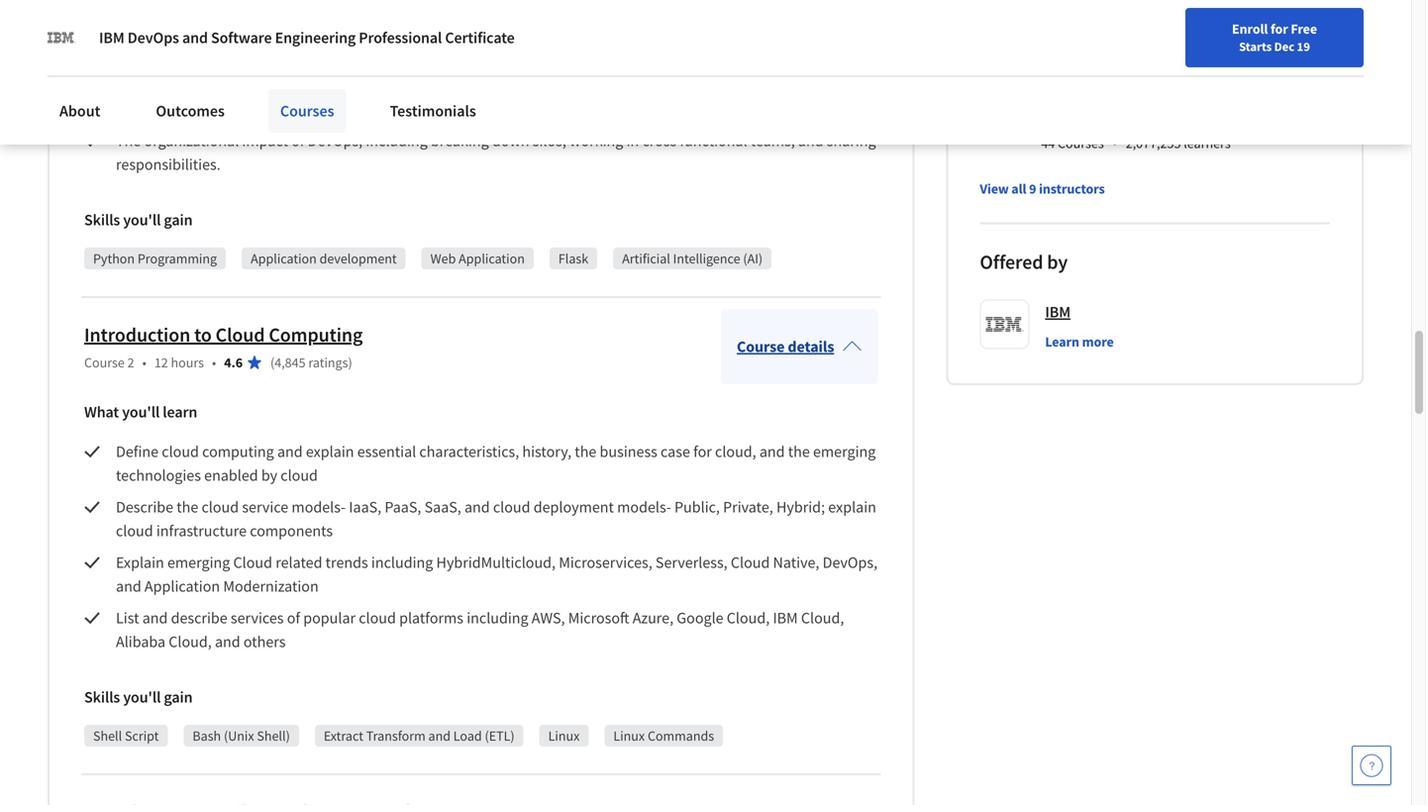 Task type: locate. For each thing, give the bounding box(es) containing it.
ibm for ibm
[[1045, 302, 1071, 322]]

devops
[[128, 28, 179, 48], [178, 75, 230, 95]]

gain up programming on the left top of page
[[164, 210, 193, 230]]

engineering
[[275, 28, 356, 48]]

of inside the importance of continuous integration and continuous delivery, infrastructure as code, test driven development, behavior driven development.
[[224, 20, 237, 40]]

explain inside describe the cloud service models- iaas, paas, saas, and cloud deployment models- public, private, hybrid; explain cloud infrastructure components
[[828, 497, 876, 517]]

continuous
[[240, 20, 317, 40], [425, 20, 501, 40]]

2 vertical spatial ibm
[[773, 608, 798, 628]]

1,182,697
[[1126, 43, 1181, 60]]

you'll left learn
[[122, 402, 160, 422]]

1 vertical spatial for
[[693, 442, 712, 462]]

course details button
[[721, 309, 878, 384]]

1 vertical spatial devops,
[[823, 553, 878, 572]]

testimonials
[[390, 101, 476, 121]]

of inside list and describe services of popular cloud platforms including aws, microsoft azure, google cloud, ibm cloud, alibaba cloud, and others
[[287, 608, 300, 628]]

you'll up the 'script'
[[123, 687, 161, 707]]

2 the from the top
[[116, 131, 141, 151]]

application development
[[251, 250, 397, 267]]

linux left commands on the bottom
[[613, 727, 645, 745]]

models- up "components"
[[292, 497, 346, 517]]

continuous up practices,
[[425, 20, 501, 40]]

cloud down define cloud computing and explain essential characteristics, history, the business case for cloud, and the emerging technologies enabled by cloud
[[493, 497, 530, 517]]

• right "2"
[[142, 354, 146, 371]]

emerging up hybrid;
[[813, 442, 876, 462]]

including inside list and describe services of popular cloud platforms including aws, microsoft azure, google cloud, ibm cloud, alibaba cloud, and others
[[467, 608, 529, 628]]

skills for python programming
[[84, 210, 120, 230]]

ibm right ibm image
[[99, 28, 124, 48]]

trends
[[325, 553, 368, 572]]

shell
[[93, 727, 122, 745]]

the right history,
[[575, 442, 597, 462]]

1 vertical spatial including
[[371, 553, 433, 572]]

devops, down resilient
[[308, 131, 363, 151]]

view
[[980, 180, 1009, 198]]

courses inside 44 courses • 2,077,255 learners
[[1058, 134, 1104, 152]]

cloud inside essential devops concepts: software engineering practices, cloud native microservices, automated continuous deployments, and building resilient code.
[[508, 75, 545, 95]]

code,
[[677, 20, 715, 40]]

None search field
[[282, 12, 609, 52]]

1 learners from the top
[[1184, 43, 1231, 60]]

and inside explain emerging cloud related trends including hybridmulticloud, microservices, serverless, cloud native, devops, and application modernization
[[116, 576, 141, 596]]

skills you'll gain up the 'script'
[[84, 687, 193, 707]]

1 models- from the left
[[292, 497, 346, 517]]

cloud left native
[[508, 75, 545, 95]]

and inside the organizational impact of devops, including breaking down silos, working in cross functional teams, and sharing responsibilities.
[[798, 131, 824, 151]]

1 horizontal spatial application
[[251, 250, 317, 267]]

4,845
[[275, 354, 306, 371]]

computing
[[202, 442, 274, 462]]

cloud,
[[727, 608, 770, 628], [801, 608, 844, 628], [169, 632, 212, 652]]

courses right the 44
[[1058, 134, 1104, 152]]

sharing
[[827, 131, 876, 151]]

application right "web"
[[459, 250, 525, 267]]

0 horizontal spatial course
[[84, 354, 125, 371]]

continuous up behavior
[[240, 20, 317, 40]]

python programming
[[93, 250, 217, 267]]

1 horizontal spatial •
[[212, 354, 216, 371]]

1 vertical spatial skills you'll gain
[[84, 687, 193, 707]]

for up dec
[[1271, 20, 1288, 38]]

0 horizontal spatial driven
[[275, 44, 318, 63]]

and right "cloud,"
[[760, 442, 785, 462]]

automated
[[691, 75, 764, 95]]

dec
[[1274, 39, 1295, 54]]

about link
[[48, 89, 112, 133]]

devops, inside explain emerging cloud related trends including hybridmulticloud, microservices, serverless, cloud native, devops, and application modernization
[[823, 553, 878, 572]]

2 skills you'll gain from the top
[[84, 687, 193, 707]]

learners
[[1184, 43, 1231, 60], [1184, 134, 1231, 152]]

the up development,
[[116, 20, 141, 40]]

driven up software
[[275, 44, 318, 63]]

devops inside essential devops concepts: software engineering practices, cloud native microservices, automated continuous deployments, and building resilient code.
[[178, 75, 230, 95]]

0 vertical spatial explain
[[306, 442, 354, 462]]

microservices,
[[559, 553, 652, 572]]

1 vertical spatial of
[[291, 131, 304, 151]]

enabled
[[204, 465, 258, 485]]

0 vertical spatial ibm
[[99, 28, 124, 48]]

19
[[1297, 39, 1310, 54]]

and
[[396, 20, 421, 40], [182, 28, 208, 48], [210, 99, 235, 119], [798, 131, 824, 151], [277, 442, 303, 462], [760, 442, 785, 462], [464, 497, 490, 517], [116, 576, 141, 596], [142, 608, 168, 628], [215, 632, 240, 652], [428, 727, 451, 745]]

you'll up python programming at the top of page
[[123, 210, 161, 230]]

enroll
[[1232, 20, 1268, 38]]

learn
[[163, 402, 197, 422]]

2 vertical spatial of
[[287, 608, 300, 628]]

devops,
[[308, 131, 363, 151], [823, 553, 878, 572]]

0 vertical spatial learners
[[1184, 43, 1231, 60]]

0 vertical spatial of
[[224, 20, 237, 40]]

and right saas,
[[464, 497, 490, 517]]

of
[[224, 20, 237, 40], [291, 131, 304, 151], [287, 608, 300, 628]]

modernization
[[223, 576, 319, 596]]

1 horizontal spatial courses
[[1058, 134, 1104, 152]]

0 horizontal spatial emerging
[[167, 553, 230, 572]]

2 vertical spatial including
[[467, 608, 529, 628]]

0 vertical spatial courses
[[280, 101, 334, 121]]

0 vertical spatial devops
[[128, 28, 179, 48]]

in
[[627, 131, 639, 151]]

learners left starts
[[1184, 43, 1231, 60]]

skills for shell script
[[84, 687, 120, 707]]

intelligence
[[673, 250, 740, 267]]

cloud up infrastructure
[[202, 497, 239, 517]]

0 vertical spatial including
[[366, 131, 428, 151]]

1 horizontal spatial continuous
[[425, 20, 501, 40]]

what you'll learn
[[84, 402, 197, 422]]

skills you'll gain
[[84, 210, 193, 230], [84, 687, 193, 707]]

skills up the python
[[84, 210, 120, 230]]

bash (unix shell)
[[193, 727, 290, 745]]

1 vertical spatial skills
[[84, 687, 120, 707]]

2 learners from the top
[[1184, 134, 1231, 152]]

web application
[[431, 250, 525, 267]]

1 vertical spatial learners
[[1184, 134, 1231, 152]]

explain
[[306, 442, 354, 462], [828, 497, 876, 517]]

the down deployments,
[[116, 131, 141, 151]]

2 skills from the top
[[84, 687, 120, 707]]

1 vertical spatial gain
[[164, 687, 193, 707]]

1 horizontal spatial emerging
[[813, 442, 876, 462]]

the up infrastructure
[[177, 497, 198, 517]]

•
[[1112, 132, 1118, 153], [142, 354, 146, 371], [212, 354, 216, 371]]

devops up the outcomes
[[178, 75, 230, 95]]

0 vertical spatial skills
[[84, 210, 120, 230]]

course inside course details dropdown button
[[737, 337, 785, 357]]

you'll for programming
[[123, 210, 161, 230]]

and right the teams, at the right of the page
[[798, 131, 824, 151]]

native,
[[773, 553, 819, 572]]

the
[[575, 442, 597, 462], [788, 442, 810, 462], [177, 497, 198, 517]]

cloud up technologies
[[162, 442, 199, 462]]

and right computing
[[277, 442, 303, 462]]

2 vertical spatial you'll
[[123, 687, 161, 707]]

including
[[366, 131, 428, 151], [371, 553, 433, 572], [467, 608, 529, 628]]

course for course 2 • 12 hours •
[[84, 354, 125, 371]]

2 horizontal spatial •
[[1112, 132, 1118, 153]]

hybrid;
[[776, 497, 825, 517]]

including for trends
[[371, 553, 433, 572]]

2
[[127, 354, 134, 371]]

driven right test
[[748, 20, 791, 40]]

1 horizontal spatial driven
[[748, 20, 791, 40]]

view all 9 instructors button
[[980, 179, 1105, 199]]

0 vertical spatial you'll
[[123, 210, 161, 230]]

and left software
[[182, 28, 208, 48]]

cloud right popular in the left bottom of the page
[[359, 608, 396, 628]]

all
[[1012, 180, 1026, 198]]

ibm inside list and describe services of popular cloud platforms including aws, microsoft azure, google cloud, ibm cloud, alibaba cloud, and others
[[773, 608, 798, 628]]

and down explain
[[116, 576, 141, 596]]

by right offered
[[1047, 250, 1068, 274]]

and left building
[[210, 99, 235, 119]]

the inside the organizational impact of devops, including breaking down silos, working in cross functional teams, and sharing responsibilities.
[[116, 131, 141, 151]]

1 vertical spatial emerging
[[167, 553, 230, 572]]

1 horizontal spatial devops,
[[823, 553, 878, 572]]

0 horizontal spatial the
[[177, 497, 198, 517]]

1 gain from the top
[[164, 210, 193, 230]]

1 horizontal spatial explain
[[828, 497, 876, 517]]

cloud for emerging
[[233, 553, 272, 572]]

free
[[1291, 20, 1317, 38]]

1 horizontal spatial the
[[575, 442, 597, 462]]

driven
[[748, 20, 791, 40], [275, 44, 318, 63]]

cloud
[[216, 322, 265, 347], [233, 553, 272, 572], [731, 553, 770, 572]]

functional
[[680, 131, 747, 151]]

1 vertical spatial courses
[[1058, 134, 1104, 152]]

explain left essential
[[306, 442, 354, 462]]

menu item
[[1054, 20, 1181, 84]]

describe
[[116, 497, 173, 517]]

1 vertical spatial explain
[[828, 497, 876, 517]]

load
[[453, 727, 482, 745]]

infrastructure
[[156, 521, 247, 541]]

0 horizontal spatial •
[[142, 354, 146, 371]]

0 horizontal spatial linux
[[548, 727, 580, 745]]

learners right "2,077,255"
[[1184, 134, 1231, 152]]

2 models- from the left
[[617, 497, 671, 517]]

• left the 4.6
[[212, 354, 216, 371]]

list and describe services of popular cloud platforms including aws, microsoft azure, google cloud, ibm cloud, alibaba cloud, and others
[[116, 608, 847, 652]]

emerging down infrastructure
[[167, 553, 230, 572]]

importance
[[144, 20, 220, 40]]

of left popular in the left bottom of the page
[[287, 608, 300, 628]]

of up behavior
[[224, 20, 237, 40]]

2 horizontal spatial ibm
[[1045, 302, 1071, 322]]

linux right (etl)
[[548, 727, 580, 745]]

code.
[[353, 99, 389, 119]]

linux for linux commands
[[613, 727, 645, 745]]

skills you'll gain up python programming at the top of page
[[84, 210, 193, 230]]

1 vertical spatial devops
[[178, 75, 230, 95]]

1 linux from the left
[[548, 727, 580, 745]]

1 horizontal spatial by
[[1047, 250, 1068, 274]]

application
[[251, 250, 317, 267], [459, 250, 525, 267], [144, 576, 220, 596]]

the
[[116, 20, 141, 40], [116, 131, 141, 151]]

serverless,
[[656, 553, 728, 572]]

0 vertical spatial the
[[116, 20, 141, 40]]

starts
[[1239, 39, 1272, 54]]

learners inside 44 courses • 2,077,255 learners
[[1184, 134, 1231, 152]]

0 vertical spatial gain
[[164, 210, 193, 230]]

explain right hybrid;
[[828, 497, 876, 517]]

0 horizontal spatial by
[[261, 465, 277, 485]]

models- left public,
[[617, 497, 671, 517]]

including inside the organizational impact of devops, including breaking down silos, working in cross functional teams, and sharing responsibilities.
[[366, 131, 428, 151]]

1 vertical spatial the
[[116, 131, 141, 151]]

the importance of continuous integration and continuous delivery, infrastructure as code, test driven development, behavior driven development.
[[116, 20, 794, 63]]

• left "2,077,255"
[[1112, 132, 1118, 153]]

1 continuous from the left
[[240, 20, 317, 40]]

and up the 'development.'
[[396, 20, 421, 40]]

0 vertical spatial skills you'll gain
[[84, 210, 193, 230]]

and left others
[[215, 632, 240, 652]]

application up describe
[[144, 576, 220, 596]]

0 horizontal spatial explain
[[306, 442, 354, 462]]

script
[[125, 727, 159, 745]]

courses link
[[268, 89, 346, 133]]

instructors
[[1039, 180, 1105, 198]]

engineering
[[359, 75, 438, 95]]

ibm up the learn
[[1045, 302, 1071, 322]]

1 horizontal spatial ibm
[[773, 608, 798, 628]]

0 horizontal spatial application
[[144, 576, 220, 596]]

0 horizontal spatial devops,
[[308, 131, 363, 151]]

1 skills you'll gain from the top
[[84, 210, 193, 230]]

details
[[788, 337, 834, 357]]

1 skills from the top
[[84, 210, 120, 230]]

devops, right native,
[[823, 553, 878, 572]]

1 horizontal spatial models-
[[617, 497, 671, 517]]

business
[[600, 442, 658, 462]]

cloud, right the google on the bottom of the page
[[727, 608, 770, 628]]

and left load
[[428, 727, 451, 745]]

including down explain emerging cloud related trends including hybridmulticloud, microservices, serverless, cloud native, devops, and application modernization
[[467, 608, 529, 628]]

certificate
[[445, 28, 515, 48]]

course details
[[737, 337, 834, 357]]

flask
[[558, 250, 589, 267]]

1 vertical spatial by
[[261, 465, 277, 485]]

0 horizontal spatial ibm
[[99, 28, 124, 48]]

about
[[59, 101, 100, 121]]

skills you'll gain for script
[[84, 687, 193, 707]]

courses down software
[[280, 101, 334, 121]]

the inside describe the cloud service models- iaas, paas, saas, and cloud deployment models- public, private, hybrid; explain cloud infrastructure components
[[177, 497, 198, 517]]

cloud up the 4.6
[[216, 322, 265, 347]]

emerging inside explain emerging cloud related trends including hybridmulticloud, microservices, serverless, cloud native, devops, and application modernization
[[167, 553, 230, 572]]

including inside explain emerging cloud related trends including hybridmulticloud, microservices, serverless, cloud native, devops, and application modernization
[[371, 553, 433, 572]]

course left "details"
[[737, 337, 785, 357]]

related
[[276, 553, 322, 572]]

1 the from the top
[[116, 20, 141, 40]]

the for the importance of continuous integration and continuous delivery, infrastructure as code, test driven development, behavior driven development.
[[116, 20, 141, 40]]

1 horizontal spatial linux
[[613, 727, 645, 745]]

cloud up modernization
[[233, 553, 272, 572]]

cloud, down describe
[[169, 632, 212, 652]]

1 horizontal spatial cloud,
[[727, 608, 770, 628]]

2 gain from the top
[[164, 687, 193, 707]]

testimonials link
[[378, 89, 488, 133]]

0 horizontal spatial models-
[[292, 497, 346, 517]]

0 vertical spatial emerging
[[813, 442, 876, 462]]

application left development
[[251, 250, 317, 267]]

including right trends
[[371, 553, 433, 572]]

the up hybrid;
[[788, 442, 810, 462]]

including down code. at the top of page
[[366, 131, 428, 151]]

by up 'service'
[[261, 465, 277, 485]]

the inside the importance of continuous integration and continuous delivery, infrastructure as code, test driven development, behavior driven development.
[[116, 20, 141, 40]]

2 linux from the left
[[613, 727, 645, 745]]

gain up "bash"
[[164, 687, 193, 707]]

0 vertical spatial devops,
[[308, 131, 363, 151]]

skills up shell
[[84, 687, 120, 707]]

software
[[211, 28, 272, 48]]

emerging inside define cloud computing and explain essential characteristics, history, the business case for cloud, and the emerging technologies enabled by cloud
[[813, 442, 876, 462]]

cloud for to
[[216, 322, 265, 347]]

1 horizontal spatial course
[[737, 337, 785, 357]]

1 vertical spatial you'll
[[122, 402, 160, 422]]

ibm down native,
[[773, 608, 798, 628]]

• for course 2 • 12 hours •
[[142, 354, 146, 371]]

by inside define cloud computing and explain essential characteristics, history, the business case for cloud, and the emerging technologies enabled by cloud
[[261, 465, 277, 485]]

cross
[[642, 131, 677, 151]]

courses
[[280, 101, 334, 121], [1058, 134, 1104, 152]]

1 vertical spatial ibm
[[1045, 302, 1071, 322]]

course left "2"
[[84, 354, 125, 371]]

(
[[270, 354, 275, 371]]

for right case
[[693, 442, 712, 462]]

0 horizontal spatial continuous
[[240, 20, 317, 40]]

1 horizontal spatial for
[[1271, 20, 1288, 38]]

cloud, down native,
[[801, 608, 844, 628]]

0 horizontal spatial for
[[693, 442, 712, 462]]

0 vertical spatial by
[[1047, 250, 1068, 274]]

0 vertical spatial for
[[1271, 20, 1288, 38]]

python
[[93, 250, 135, 267]]

of right impact
[[291, 131, 304, 151]]

devops up 'essential'
[[128, 28, 179, 48]]

the for the organizational impact of devops, including breaking down silos, working in cross functional teams, and sharing responsibilities.
[[116, 131, 141, 151]]

breaking
[[431, 131, 489, 151]]



Task type: vqa. For each thing, say whether or not it's contained in the screenshot.
Course related to Course 2 • 12 hours •
yes



Task type: describe. For each thing, give the bounding box(es) containing it.
( 4,845 ratings )
[[270, 354, 352, 371]]

more
[[1082, 333, 1114, 351]]

technologies
[[116, 465, 201, 485]]

cloud inside list and describe services of popular cloud platforms including aws, microsoft azure, google cloud, ibm cloud, alibaba cloud, and others
[[359, 608, 396, 628]]

explain emerging cloud related trends including hybridmulticloud, microservices, serverless, cloud native, devops, and application modernization
[[116, 553, 881, 596]]

hours
[[171, 354, 204, 371]]

2,077,255
[[1126, 134, 1181, 152]]

resilient
[[296, 99, 350, 119]]

0 horizontal spatial courses
[[280, 101, 334, 121]]

extract
[[324, 727, 363, 745]]

down
[[492, 131, 529, 151]]

components
[[250, 521, 333, 541]]

1,182,697 learners
[[1126, 43, 1231, 60]]

(unix
[[224, 727, 254, 745]]

9
[[1029, 180, 1036, 198]]

coursera image
[[24, 16, 150, 48]]

services
[[231, 608, 284, 628]]

offered by
[[980, 250, 1068, 274]]

gain for shell script
[[164, 687, 193, 707]]

of inside the organizational impact of devops, including breaking down silos, working in cross functional teams, and sharing responsibilities.
[[291, 131, 304, 151]]

2 horizontal spatial cloud,
[[801, 608, 844, 628]]

for inside enroll for free starts dec 19
[[1271, 20, 1288, 38]]

ibm for ibm devops and software engineering professional certificate
[[99, 28, 124, 48]]

devops, inside the organizational impact of devops, including breaking down silos, working in cross functional teams, and sharing responsibilities.
[[308, 131, 363, 151]]

and inside the importance of continuous integration and continuous delivery, infrastructure as code, test driven development, behavior driven development.
[[396, 20, 421, 40]]

essential
[[116, 75, 175, 95]]

and inside describe the cloud service models- iaas, paas, saas, and cloud deployment models- public, private, hybrid; explain cloud infrastructure components
[[464, 497, 490, 517]]

for inside define cloud computing and explain essential characteristics, history, the business case for cloud, and the emerging technologies enabled by cloud
[[693, 442, 712, 462]]

development.
[[321, 44, 414, 63]]

2 horizontal spatial application
[[459, 250, 525, 267]]

as
[[659, 20, 674, 40]]

outcomes
[[156, 101, 225, 121]]

including for devops,
[[366, 131, 428, 151]]

explain inside define cloud computing and explain essential characteristics, history, the business case for cloud, and the emerging technologies enabled by cloud
[[306, 442, 354, 462]]

gain for python programming
[[164, 210, 193, 230]]

ibm link
[[1045, 300, 1071, 324]]

organizational
[[144, 131, 239, 151]]

cloud,
[[715, 442, 756, 462]]

computing
[[269, 322, 363, 347]]

ratings
[[308, 354, 348, 371]]

explain
[[116, 553, 164, 572]]

12
[[154, 354, 168, 371]]

• for 44 courses • 2,077,255 learners
[[1112, 132, 1118, 153]]

what
[[84, 402, 119, 422]]

test
[[718, 20, 745, 40]]

saas,
[[424, 497, 461, 517]]

alibaba
[[116, 632, 166, 652]]

cloud down the describe at the bottom of the page
[[116, 521, 153, 541]]

linux for linux
[[548, 727, 580, 745]]

transform
[[366, 727, 426, 745]]

shell)
[[257, 727, 290, 745]]

)
[[348, 354, 352, 371]]

define cloud computing and explain essential characteristics, history, the business case for cloud, and the emerging technologies enabled by cloud
[[116, 442, 879, 485]]

and right list
[[142, 608, 168, 628]]

others
[[243, 632, 286, 652]]

ibm image
[[48, 24, 75, 52]]

44
[[1041, 134, 1055, 152]]

google
[[677, 608, 724, 628]]

popular
[[303, 608, 356, 628]]

development,
[[116, 44, 209, 63]]

integration
[[320, 20, 393, 40]]

artificial intelligence (ai)
[[622, 250, 763, 267]]

history,
[[522, 442, 572, 462]]

artificial
[[622, 250, 670, 267]]

offered
[[980, 250, 1043, 274]]

describe the cloud service models- iaas, paas, saas, and cloud deployment models- public, private, hybrid; explain cloud infrastructure components
[[116, 497, 880, 541]]

course for course details
[[737, 337, 785, 357]]

programming
[[138, 250, 217, 267]]

bash
[[193, 727, 221, 745]]

application inside explain emerging cloud related trends including hybridmulticloud, microservices, serverless, cloud native, devops, and application modernization
[[144, 576, 220, 596]]

public,
[[674, 497, 720, 517]]

silos,
[[533, 131, 566, 151]]

you'll for script
[[123, 687, 161, 707]]

professional
[[359, 28, 442, 48]]

microservices,
[[593, 75, 688, 95]]

development
[[320, 250, 397, 267]]

case
[[661, 442, 690, 462]]

aws,
[[532, 608, 565, 628]]

and inside essential devops concepts: software engineering practices, cloud native microservices, automated continuous deployments, and building resilient code.
[[210, 99, 235, 119]]

infrastructure
[[565, 20, 656, 40]]

iaas,
[[349, 497, 381, 517]]

help center image
[[1360, 754, 1384, 777]]

azure,
[[633, 608, 674, 628]]

characteristics,
[[419, 442, 519, 462]]

extract transform and load (etl)
[[324, 727, 515, 745]]

platforms
[[399, 608, 464, 628]]

describe
[[171, 608, 227, 628]]

1 vertical spatial driven
[[275, 44, 318, 63]]

0 horizontal spatial cloud,
[[169, 632, 212, 652]]

deployment
[[534, 497, 614, 517]]

cloud up 'service'
[[281, 465, 318, 485]]

outcomes link
[[144, 89, 237, 133]]

list
[[116, 608, 139, 628]]

concepts:
[[233, 75, 296, 95]]

define
[[116, 442, 159, 462]]

skills you'll gain for programming
[[84, 210, 193, 230]]

the organizational impact of devops, including breaking down silos, working in cross functional teams, and sharing responsibilities.
[[116, 131, 879, 174]]

building
[[239, 99, 293, 119]]

devops for ibm
[[128, 28, 179, 48]]

2 continuous from the left
[[425, 20, 501, 40]]

teams,
[[751, 131, 795, 151]]

cloud left native,
[[731, 553, 770, 572]]

devops for essential
[[178, 75, 230, 95]]

4.6
[[224, 354, 243, 371]]

essential devops concepts: software engineering practices, cloud native microservices, automated continuous deployments, and building resilient code.
[[116, 75, 845, 119]]

2 horizontal spatial the
[[788, 442, 810, 462]]

shell script
[[93, 727, 159, 745]]

delivery,
[[505, 20, 562, 40]]

0 vertical spatial driven
[[748, 20, 791, 40]]



